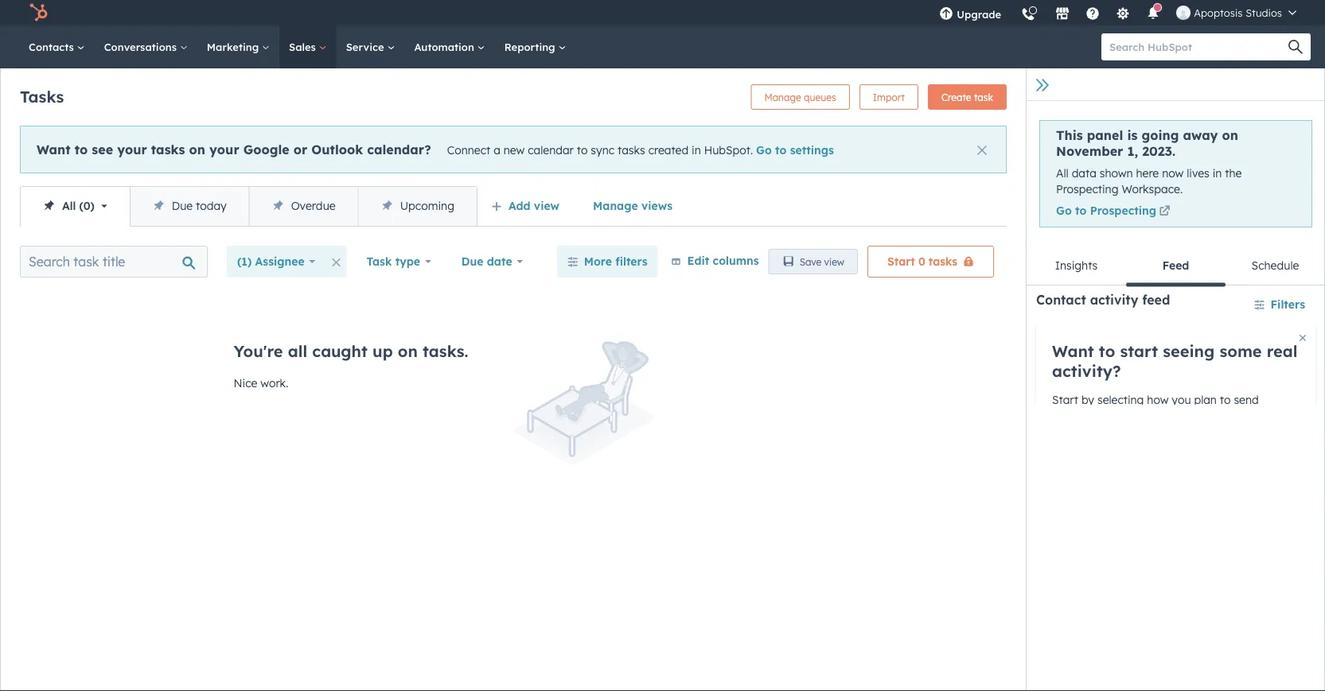Task type: locate. For each thing, give the bounding box(es) containing it.
(1) assignee
[[237, 255, 305, 269]]

manage for manage queues
[[764, 91, 801, 103]]

view right save
[[824, 256, 845, 268]]

notifications image
[[1146, 7, 1161, 21]]

save
[[800, 256, 822, 268]]

create task link
[[928, 84, 1007, 110]]

workspace.
[[1122, 182, 1183, 196]]

service link
[[336, 25, 405, 68]]

on right away
[[1222, 127, 1239, 143]]

to down the data
[[1075, 204, 1087, 218]]

1 vertical spatial prospecting
[[1090, 204, 1157, 218]]

edit columns button
[[671, 251, 759, 272]]

go inside "link"
[[1056, 204, 1072, 218]]

want
[[37, 141, 70, 157]]

1 horizontal spatial all
[[1056, 166, 1069, 180]]

tab list containing insights
[[1027, 247, 1325, 287]]

1 vertical spatial manage
[[593, 199, 638, 213]]

1 vertical spatial in
[[1213, 166, 1222, 180]]

sales
[[289, 40, 319, 53]]

task
[[974, 91, 993, 103]]

1 vertical spatial 0
[[919, 255, 926, 269]]

1 horizontal spatial manage
[[764, 91, 801, 103]]

edit columns
[[687, 254, 759, 268]]

2 your from the left
[[209, 141, 239, 157]]

0 horizontal spatial on
[[189, 141, 205, 157]]

0 horizontal spatial 0
[[83, 199, 90, 213]]

tasks banner
[[20, 80, 1007, 110]]

to left 'see'
[[75, 141, 88, 157]]

go to prospecting link
[[1056, 204, 1173, 220]]

the
[[1225, 166, 1242, 180]]

close image
[[978, 146, 987, 155]]

0 horizontal spatial manage
[[593, 199, 638, 213]]

0 vertical spatial all
[[1056, 166, 1069, 180]]

1 horizontal spatial due
[[461, 255, 484, 269]]

(1)
[[237, 255, 252, 269]]

calendar
[[528, 143, 574, 157]]

in inside want to see your tasks on your google or outlook calendar? alert
[[692, 143, 701, 157]]

go right hubspot.
[[756, 143, 772, 157]]

help button
[[1080, 0, 1107, 25]]

start 0 tasks button
[[868, 246, 994, 278]]

2 horizontal spatial tasks
[[929, 255, 958, 269]]

all left the data
[[1056, 166, 1069, 180]]

0 horizontal spatial tasks
[[151, 141, 185, 157]]

2023.
[[1142, 143, 1176, 159]]

go to prospecting
[[1056, 204, 1157, 218]]

new
[[504, 143, 525, 157]]

0 horizontal spatial all
[[62, 199, 76, 213]]

0 vertical spatial due
[[172, 199, 193, 213]]

1 vertical spatial due
[[461, 255, 484, 269]]

edit
[[687, 254, 709, 268]]

1 horizontal spatial in
[[1213, 166, 1222, 180]]

manage
[[764, 91, 801, 103], [593, 199, 638, 213]]

on up the due today
[[189, 141, 205, 157]]

due for due date
[[461, 255, 484, 269]]

due inside "navigation"
[[172, 199, 193, 213]]

1 horizontal spatial go
[[1056, 204, 1072, 218]]

on inside this panel is going away on november 1, 2023.
[[1222, 127, 1239, 143]]

0 horizontal spatial your
[[117, 141, 147, 157]]

0 vertical spatial manage
[[764, 91, 801, 103]]

tasks
[[151, 141, 185, 157], [618, 143, 645, 157], [929, 255, 958, 269]]

manage inside tasks banner
[[764, 91, 801, 103]]

tasks right start
[[929, 255, 958, 269]]

upcoming link
[[358, 187, 477, 226]]

conversations
[[104, 40, 180, 53]]

a
[[494, 143, 501, 157]]

today
[[196, 199, 227, 213]]

due today
[[172, 199, 227, 213]]

feed link
[[1126, 247, 1226, 287]]

reporting link
[[495, 25, 576, 68]]

on
[[1222, 127, 1239, 143], [189, 141, 205, 157], [398, 341, 418, 361]]

(
[[79, 199, 83, 213]]

marketplaces image
[[1056, 7, 1070, 21]]

contacts link
[[19, 25, 94, 68]]

2 horizontal spatial on
[[1222, 127, 1239, 143]]

panel
[[1087, 127, 1123, 143]]

created
[[648, 143, 689, 157]]

to left the 'sync'
[[577, 143, 588, 157]]

0 horizontal spatial view
[[534, 199, 560, 213]]

navigation containing all
[[20, 186, 478, 227]]

menu
[[930, 0, 1306, 31]]

due
[[172, 199, 193, 213], [461, 255, 484, 269]]

hubspot image
[[29, 3, 48, 22]]

1 horizontal spatial your
[[209, 141, 239, 157]]

go down the data
[[1056, 204, 1072, 218]]

1 vertical spatial go
[[1056, 204, 1072, 218]]

navigation
[[20, 186, 478, 227]]

tasks up due today link
[[151, 141, 185, 157]]

sales link
[[279, 25, 336, 68]]

upgrade image
[[939, 7, 954, 21]]

connect
[[447, 143, 491, 157]]

go inside alert
[[756, 143, 772, 157]]

you're
[[234, 341, 283, 361]]

1 vertical spatial view
[[824, 256, 845, 268]]

all inside all data shown here now lives in the prospecting workspace.
[[1056, 166, 1069, 180]]

view for add view
[[534, 199, 560, 213]]

due inside popup button
[[461, 255, 484, 269]]

tab list
[[1027, 247, 1325, 287]]

all left (
[[62, 199, 76, 213]]

your left google
[[209, 141, 239, 157]]

0
[[83, 199, 90, 213], [919, 255, 926, 269]]

manage queues
[[764, 91, 836, 103]]

0 vertical spatial prospecting
[[1056, 182, 1119, 196]]

hubspot.
[[704, 143, 753, 157]]

0 vertical spatial go
[[756, 143, 772, 157]]

0 right start
[[919, 255, 926, 269]]

due left today
[[172, 199, 193, 213]]

0 horizontal spatial go
[[756, 143, 772, 157]]

reporting
[[504, 40, 558, 53]]

nice
[[234, 377, 257, 390]]

0 vertical spatial view
[[534, 199, 560, 213]]

type
[[395, 255, 420, 269]]

your right 'see'
[[117, 141, 147, 157]]

service
[[346, 40, 387, 53]]

filters
[[615, 255, 648, 269]]

overdue
[[291, 199, 336, 213]]

import
[[873, 91, 905, 103]]

prospecting inside all data shown here now lives in the prospecting workspace.
[[1056, 182, 1119, 196]]

prospecting down workspace.
[[1090, 204, 1157, 218]]

queues
[[804, 91, 836, 103]]

go
[[756, 143, 772, 157], [1056, 204, 1072, 218]]

upgrade
[[957, 8, 1002, 21]]

due left date at the left
[[461, 255, 484, 269]]

up
[[373, 341, 393, 361]]

view inside popup button
[[534, 199, 560, 213]]

0 inside button
[[919, 255, 926, 269]]

1 horizontal spatial on
[[398, 341, 418, 361]]

on inside alert
[[189, 141, 205, 157]]

due date
[[461, 255, 512, 269]]

on for tasks
[[189, 141, 205, 157]]

columns
[[713, 254, 759, 268]]

help image
[[1086, 7, 1100, 21]]

0 horizontal spatial due
[[172, 199, 193, 213]]

google
[[243, 141, 289, 157]]

manage views
[[593, 199, 673, 213]]

outlook
[[312, 141, 363, 157]]

0 up search task title search box
[[83, 199, 90, 213]]

0 vertical spatial 0
[[83, 199, 90, 213]]

1 horizontal spatial 0
[[919, 255, 926, 269]]

prospecting down the data
[[1056, 182, 1119, 196]]

all for all data shown here now lives in the prospecting workspace.
[[1056, 166, 1069, 180]]

automation
[[414, 40, 477, 53]]

connect a new calendar to sync tasks created in hubspot. go to settings
[[447, 143, 834, 157]]

view right add
[[534, 199, 560, 213]]

start
[[888, 255, 915, 269]]

calling icon image
[[1021, 8, 1036, 22]]

0 horizontal spatial in
[[692, 143, 701, 157]]

manage left views
[[593, 199, 638, 213]]

0 vertical spatial in
[[692, 143, 701, 157]]

your
[[117, 141, 147, 157], [209, 141, 239, 157]]

tasks right the 'sync'
[[618, 143, 645, 157]]

2 link opens in a new window image from the top
[[1159, 207, 1171, 218]]

view inside 'button'
[[824, 256, 845, 268]]

on right up
[[398, 341, 418, 361]]

view
[[534, 199, 560, 213], [824, 256, 845, 268]]

in right created
[[692, 143, 701, 157]]

feed
[[1163, 259, 1190, 272]]

search image
[[1289, 40, 1303, 54]]

sync
[[591, 143, 615, 157]]

add view
[[509, 199, 560, 213]]

1 vertical spatial all
[[62, 199, 76, 213]]

see
[[92, 141, 113, 157]]

away
[[1183, 127, 1218, 143]]

calling icon button
[[1015, 2, 1042, 25]]

manage left queues
[[764, 91, 801, 103]]

schedule link
[[1226, 247, 1325, 285]]

1 horizontal spatial view
[[824, 256, 845, 268]]

manage views link
[[583, 190, 683, 222]]

in left the
[[1213, 166, 1222, 180]]

is
[[1127, 127, 1138, 143]]

add
[[509, 199, 531, 213]]

link opens in a new window image
[[1159, 205, 1171, 220], [1159, 207, 1171, 218]]

on for away
[[1222, 127, 1239, 143]]



Task type: vqa. For each thing, say whether or not it's contained in the screenshot.
One To One Hubspot Default Subscription Type
no



Task type: describe. For each thing, give the bounding box(es) containing it.
all data shown here now lives in the prospecting workspace.
[[1056, 166, 1242, 196]]

menu containing apoptosis studios
[[930, 0, 1306, 31]]

hubspot link
[[19, 3, 60, 22]]

prospecting inside "link"
[[1090, 204, 1157, 218]]

or
[[293, 141, 307, 157]]

notifications button
[[1140, 0, 1167, 25]]

all
[[288, 341, 307, 361]]

assignee
[[255, 255, 305, 269]]

contacts
[[29, 40, 77, 53]]

schedule
[[1252, 259, 1299, 272]]

all for all ( 0 )
[[62, 199, 76, 213]]

marketing link
[[197, 25, 279, 68]]

due today link
[[130, 187, 249, 226]]

tara schultz image
[[1177, 6, 1191, 20]]

start 0 tasks
[[888, 255, 958, 269]]

settings image
[[1116, 7, 1131, 21]]

date
[[487, 255, 512, 269]]

want to see your tasks on your google or outlook calendar? alert
[[20, 126, 1007, 174]]

0 inside "navigation"
[[83, 199, 90, 213]]

nice work.
[[234, 377, 288, 390]]

insights link
[[1027, 247, 1126, 285]]

to left the settings
[[775, 143, 787, 157]]

settings
[[790, 143, 834, 157]]

due date button
[[451, 246, 534, 278]]

Search task title search field
[[20, 246, 208, 278]]

marketing
[[207, 40, 262, 53]]

settings link
[[1107, 0, 1140, 25]]

(1) assignee button
[[227, 246, 326, 278]]

1 your from the left
[[117, 141, 147, 157]]

more filters link
[[557, 246, 658, 278]]

apoptosis studios button
[[1167, 0, 1306, 25]]

you're all caught up on tasks.
[[234, 341, 468, 361]]

1,
[[1128, 143, 1138, 159]]

create task
[[942, 91, 993, 103]]

manage queues link
[[751, 84, 850, 110]]

task type
[[367, 255, 420, 269]]

task type button
[[356, 246, 442, 278]]

in inside all data shown here now lives in the prospecting workspace.
[[1213, 166, 1222, 180]]

this
[[1056, 127, 1083, 143]]

insights
[[1055, 259, 1098, 272]]

1 link opens in a new window image from the top
[[1159, 205, 1171, 220]]

work.
[[261, 377, 288, 390]]

tasks inside button
[[929, 255, 958, 269]]

manage for manage views
[[593, 199, 638, 213]]

all ( 0 )
[[62, 199, 95, 213]]

Search HubSpot search field
[[1102, 33, 1297, 60]]

add view button
[[481, 190, 573, 222]]

tasks.
[[423, 341, 468, 361]]

upcoming
[[400, 199, 454, 213]]

import link
[[860, 84, 919, 110]]

save view button
[[769, 249, 858, 275]]

apoptosis
[[1194, 6, 1243, 19]]

calendar?
[[367, 141, 431, 157]]

here
[[1136, 166, 1159, 180]]

view for save view
[[824, 256, 845, 268]]

create
[[942, 91, 972, 103]]

automation link
[[405, 25, 495, 68]]

overdue link
[[249, 187, 358, 226]]

studios
[[1246, 6, 1282, 19]]

now
[[1162, 166, 1184, 180]]

task
[[367, 255, 392, 269]]

going
[[1142, 127, 1179, 143]]

this panel is going away on november 1, 2023.
[[1056, 127, 1239, 159]]

to inside "go to prospecting" "link"
[[1075, 204, 1087, 218]]

shown
[[1100, 166, 1133, 180]]

more
[[584, 255, 612, 269]]

conversations link
[[94, 25, 197, 68]]

search button
[[1281, 33, 1311, 60]]

more filters
[[584, 255, 648, 269]]

marketplaces button
[[1046, 0, 1080, 25]]

caught
[[312, 341, 368, 361]]

november
[[1056, 143, 1123, 159]]

due for due today
[[172, 199, 193, 213]]

want to see your tasks on your google or outlook calendar?
[[37, 141, 431, 157]]

1 horizontal spatial tasks
[[618, 143, 645, 157]]

apoptosis studios
[[1194, 6, 1282, 19]]

views
[[642, 199, 673, 213]]



